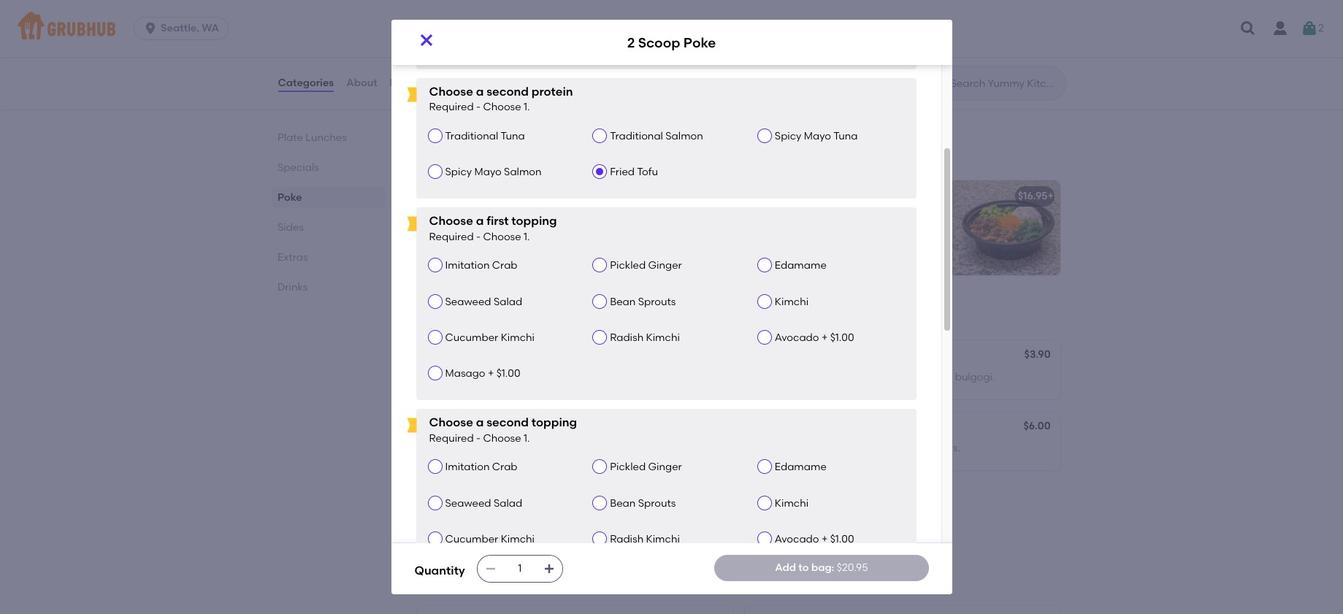 Task type: describe. For each thing, give the bounding box(es) containing it.
korean fried chicken special image
[[951, 0, 1061, 14]]

seattle, wa button
[[134, 17, 235, 40]]

with inside fried rice with your choice of protein and peas, carrots, and onions.
[[475, 56, 495, 69]]

choose a second topping required - choose 1.
[[429, 416, 577, 445]]

tuna
[[498, 442, 521, 455]]

pickled ginger for choose a second topping
[[610, 461, 682, 474]]

2 tuna from the left
[[834, 130, 858, 142]]

$16.95 +
[[1018, 190, 1054, 203]]

$3.90
[[1025, 349, 1051, 361]]

bulgogi
[[754, 350, 792, 363]]

pickled for choose a first topping
[[610, 260, 646, 272]]

poke inside poke add sides for an additional charge.
[[415, 131, 453, 149]]

on
[[492, 371, 505, 383]]

sprouts for choose a first topping
[[638, 296, 676, 308]]

cucumber for first
[[445, 332, 499, 344]]

scoop for comes with 2 scoops of poke of your choice.
[[435, 190, 467, 203]]

spam
[[426, 350, 456, 363]]

bulgogi.
[[956, 371, 996, 383]]

avocado for choose a second topping
[[775, 533, 820, 546]]

$20.95 +
[[689, 190, 727, 203]]

$12.00
[[1020, 34, 1051, 47]]

second for protein
[[487, 85, 529, 99]]

a for choose a first topping
[[476, 214, 484, 228]]

seaweed salad for second
[[445, 497, 523, 510]]

avocado for choose a first topping
[[775, 332, 820, 344]]

0 horizontal spatial salmon
[[504, 166, 542, 178]]

into
[[542, 442, 561, 455]]

reviews button
[[389, 57, 431, 110]]

spicy mayo tuna
[[775, 130, 858, 142]]

charge.
[[531, 151, 563, 161]]

side
[[426, 422, 448, 434]]

additional
[[485, 151, 529, 161]]

about
[[347, 77, 377, 89]]

comes for comes with 2 scoops of poke of your choice.
[[426, 211, 462, 223]]

1 vertical spatial $20.95
[[837, 562, 869, 574]]

drinks
[[277, 281, 308, 294]]

second for topping
[[487, 416, 529, 430]]

required for choose a second topping
[[429, 433, 474, 445]]

choose up traditional tuna
[[483, 101, 522, 114]]

choice. for comes with 2 scoops of poke of your choice.
[[426, 226, 462, 238]]

radish for choose a second topping
[[610, 533, 644, 546]]

fried inside fried rice with your choice of protein and peas, carrots, and onions.
[[426, 56, 451, 69]]

mayo for salmon
[[475, 166, 502, 178]]

6
[[804, 56, 810, 69]]

categories
[[278, 77, 334, 89]]

pieces for 4 pieces fried pork and veggie dumplings.
[[435, 514, 467, 526]]

rice
[[488, 36, 510, 48]]

fried down the mandu
[[800, 371, 824, 383]]

spicy for spicy mayo tuna
[[775, 130, 802, 142]]

a la carte 6 pieces shrimp tempura with tempura sauce.
[[754, 56, 1031, 69]]

cucumber kimchi for first
[[445, 332, 535, 344]]

0 vertical spatial pork
[[834, 442, 856, 455]]

scoop
[[821, 211, 851, 223]]

bean for choose a first topping
[[610, 296, 636, 308]]

wrapped
[[578, 371, 623, 383]]

choose down onions.
[[429, 85, 473, 99]]

onions.
[[449, 71, 484, 84]]

$1.00 for choose a second topping
[[831, 533, 855, 546]]

poke for scoops
[[546, 211, 570, 223]]

radish for choose a first topping
[[610, 332, 644, 344]]

reviews
[[390, 77, 431, 89]]

fried left rice at the top of page
[[460, 36, 486, 48]]

traditional tuna
[[445, 130, 525, 142]]

seasoned
[[507, 371, 555, 383]]

grilled
[[426, 371, 459, 383]]

spicy mayo salmon
[[445, 166, 542, 178]]

0 horizontal spatial pork
[[495, 514, 517, 526]]

0 horizontal spatial veggie
[[541, 514, 575, 526]]

gyoza
[[426, 493, 458, 505]]

imitation for second
[[445, 461, 490, 474]]

imitation for first
[[445, 260, 490, 272]]

pickled ginger for choose a first topping
[[610, 260, 682, 272]]

choice
[[522, 56, 555, 69]]

in
[[626, 371, 635, 383]]

rolls.
[[939, 442, 961, 455]]

filled
[[881, 371, 905, 383]]

0 vertical spatial salmon
[[666, 130, 704, 142]]

0 vertical spatial extras
[[277, 251, 308, 264]]

house
[[426, 36, 458, 48]]

grilled spam on seasoned rice wrapped in nori.
[[426, 371, 658, 383]]

and left egg
[[859, 442, 879, 455]]

pieces.
[[762, 371, 797, 383]]

2 tofu from the top
[[637, 166, 658, 178]]

cucumber kimchi for second
[[445, 533, 535, 546]]

pickled for choose a second topping
[[610, 461, 646, 474]]

0 vertical spatial fried
[[809, 442, 832, 455]]

sides
[[435, 151, 456, 161]]

carte
[[775, 56, 802, 69]]

comes with 1 scoop of poke of your choice.
[[754, 211, 927, 238]]

salad for first
[[494, 296, 523, 308]]

$16.95
[[1018, 190, 1048, 203]]

with left beef
[[907, 371, 928, 383]]

protein inside fried rice with your choice of protein and peas, carrots, and onions.
[[570, 56, 605, 69]]

2 scoop poke image
[[624, 181, 733, 276]]

seattle,
[[161, 22, 199, 34]]

your inside fried rice with your choice of protein and peas, carrots, and onions.
[[498, 56, 519, 69]]

bulgogi mandu
[[754, 350, 830, 363]]

choice. for comes with 1 scoop of poke of your choice.
[[754, 226, 790, 238]]

musubi
[[458, 350, 494, 363]]

of inside fried rice with your choice of protein and peas, carrots, and onions.
[[558, 56, 568, 69]]

an
[[472, 151, 483, 161]]

poke up carrots,
[[684, 34, 716, 51]]

2 button
[[1302, 15, 1325, 42]]

scoop for raw pieces of tuna cut into cubes.
[[451, 422, 483, 434]]

add to bag: $20.95
[[775, 562, 869, 574]]

protein inside choose a second protein required - choose 1.
[[532, 85, 573, 99]]

traditional salmon
[[610, 130, 704, 142]]

spicy for spicy mayo salmon
[[445, 166, 472, 178]]

masago + $1.00
[[445, 368, 521, 380]]

imitation crab for second
[[445, 461, 518, 474]]

bean sprouts for choose a first topping
[[610, 296, 676, 308]]

comes with 2 scoops of poke of your choice.
[[426, 211, 606, 238]]

svg image inside 2 button
[[1302, 20, 1319, 37]]

beef
[[931, 371, 953, 383]]

required for choose a second protein
[[429, 101, 474, 114]]

a
[[754, 56, 761, 69]]

dumplings.
[[577, 514, 632, 526]]

fried rice with your choice of protein and peas, carrots, and onions.
[[426, 56, 698, 84]]

raw
[[426, 442, 448, 455]]

choose left first in the left of the page
[[429, 214, 473, 228]]

quantity
[[415, 564, 465, 578]]

seattle, wa
[[161, 22, 219, 34]]

seaweed salad for first
[[445, 296, 523, 308]]

house fried rice
[[426, 36, 510, 48]]

pieces for raw pieces of tuna cut into cubes.
[[450, 442, 483, 455]]

1. for choose a second topping
[[524, 433, 530, 445]]

Search Yummy Kitchen search field
[[950, 77, 1061, 91]]

raw pieces of tuna cut into cubes.
[[426, 442, 596, 455]]

1. for choose a second protein
[[524, 101, 530, 114]]

bag:
[[812, 562, 835, 574]]

shrimp
[[848, 56, 882, 69]]

1 vertical spatial $1.00
[[497, 368, 521, 380]]

1 tuna from the left
[[501, 130, 525, 142]]

main navigation navigation
[[0, 0, 1344, 57]]

0 horizontal spatial 2 scoop poke
[[426, 190, 494, 203]]

la
[[764, 56, 773, 69]]

poke down spicy mayo salmon at the left top of the page
[[469, 190, 494, 203]]

Input item quantity number field
[[504, 556, 536, 582]]

poke for scoop
[[866, 211, 890, 223]]

edamame for choose a second topping
[[775, 461, 827, 474]]



Task type: vqa. For each thing, say whether or not it's contained in the screenshot.
Reviews button
yes



Task type: locate. For each thing, give the bounding box(es) containing it.
0 vertical spatial mayo
[[804, 130, 832, 142]]

1 choice. from the left
[[426, 226, 462, 238]]

cut
[[523, 442, 539, 455]]

4 pieces. fried dumplings filled with beef bulgogi.
[[754, 371, 996, 383]]

and up input item quantity number field
[[519, 514, 539, 526]]

2 inside button
[[1319, 22, 1325, 34]]

1 right $20.95 +
[[754, 190, 758, 203]]

seaweed up 4 pieces fried pork and veggie dumplings.
[[445, 497, 491, 510]]

a
[[476, 85, 484, 99], [476, 214, 484, 228], [476, 416, 484, 430]]

topping for choose a second topping
[[532, 416, 577, 430]]

1 horizontal spatial veggie
[[881, 442, 914, 455]]

2 bean from the top
[[610, 497, 636, 510]]

- inside choose a second topping required - choose 1.
[[477, 433, 481, 445]]

comes down the 1 scoop poke
[[754, 211, 789, 223]]

fried up peas,
[[610, 36, 635, 49]]

bean for choose a second topping
[[610, 497, 636, 510]]

kimchi
[[775, 296, 809, 308], [501, 332, 535, 344], [646, 332, 680, 344], [775, 497, 809, 510], [501, 533, 535, 546], [646, 533, 680, 546]]

tempura right shrimp
[[884, 56, 927, 69]]

avocado + $1.00 up add to bag: $20.95 at right
[[775, 533, 855, 546]]

1 vertical spatial crab
[[492, 461, 518, 474]]

2 edamame from the top
[[775, 461, 827, 474]]

0 vertical spatial edamame
[[775, 260, 827, 272]]

mayo
[[804, 130, 832, 142], [475, 166, 502, 178]]

2 fried tofu from the top
[[610, 166, 658, 178]]

seaweed for second
[[445, 497, 491, 510]]

2 scoop poke up carrots,
[[627, 34, 716, 51]]

3 1. from the top
[[524, 433, 530, 445]]

1 horizontal spatial sides
[[415, 306, 456, 325]]

masago
[[445, 368, 486, 380]]

1 imitation from the top
[[445, 260, 490, 272]]

protein
[[570, 56, 605, 69], [532, 85, 573, 99]]

a inside choose a second protein required - choose 1.
[[476, 85, 484, 99]]

search icon image
[[928, 75, 945, 92]]

poke inside comes with 1 scoop of poke of your choice.
[[866, 211, 890, 223]]

1 vertical spatial fried
[[470, 514, 492, 526]]

0 horizontal spatial rice
[[454, 56, 472, 69]]

svg image for 2 scoop poke
[[418, 31, 435, 49]]

2 horizontal spatial svg image
[[1302, 20, 1319, 37]]

1 horizontal spatial extras
[[415, 572, 463, 590]]

avocado up "to"
[[775, 533, 820, 546]]

poke right scoops
[[546, 211, 570, 223]]

1 vertical spatial a
[[476, 214, 484, 228]]

second
[[487, 85, 529, 99], [487, 416, 529, 430]]

required
[[429, 101, 474, 114], [429, 231, 474, 243], [429, 433, 474, 445]]

poke right scoop
[[866, 211, 890, 223]]

1 vertical spatial fried tofu
[[610, 166, 658, 178]]

2 pieces of fried pork and veggie egg rolls.
[[754, 442, 961, 455]]

0 vertical spatial avocado
[[775, 332, 820, 344]]

1 poke from the left
[[546, 211, 570, 223]]

1 cucumber from the top
[[445, 332, 499, 344]]

topping inside choose a second topping required - choose 1.
[[532, 416, 577, 430]]

1 vertical spatial seaweed salad
[[445, 497, 523, 510]]

avocado + $1.00 for choose a first topping
[[775, 332, 855, 344]]

avocado + $1.00 for choose a second topping
[[775, 533, 855, 546]]

comes left first in the left of the page
[[426, 211, 462, 223]]

1 vertical spatial bean sprouts
[[610, 497, 676, 510]]

0 horizontal spatial spicy
[[445, 166, 472, 178]]

spicy up the 1 scoop poke
[[775, 130, 802, 142]]

- for choose a first topping
[[477, 231, 481, 243]]

poke up "sides"
[[415, 131, 453, 149]]

0 vertical spatial imitation crab
[[445, 260, 518, 272]]

0 horizontal spatial tempura
[[884, 56, 927, 69]]

2 radish kimchi from the top
[[610, 533, 680, 546]]

seaweed
[[445, 296, 491, 308], [445, 497, 491, 510]]

1 edamame from the top
[[775, 260, 827, 272]]

pieces down pieces. at the right
[[762, 442, 794, 455]]

scoop down "sides"
[[435, 190, 467, 203]]

first
[[487, 214, 509, 228]]

edamame for choose a first topping
[[775, 260, 827, 272]]

0 horizontal spatial choice.
[[426, 226, 462, 238]]

1 fried tofu from the top
[[610, 36, 658, 49]]

cucumber for second
[[445, 533, 499, 546]]

1 vertical spatial second
[[487, 416, 529, 430]]

mayo down an
[[475, 166, 502, 178]]

3 - from the top
[[477, 433, 481, 445]]

0 vertical spatial radish kimchi
[[610, 332, 680, 344]]

2 inside comes with 2 scoops of poke of your choice.
[[487, 211, 493, 223]]

seaweed up musubi
[[445, 296, 491, 308]]

0 vertical spatial tofu
[[637, 36, 658, 49]]

about button
[[346, 57, 378, 110]]

svg image for seattle, wa
[[143, 21, 158, 36]]

pieces down the side scoop poke
[[450, 442, 483, 455]]

seaweed salad up 4 pieces fried pork and veggie dumplings.
[[445, 497, 523, 510]]

with up the search icon
[[930, 56, 950, 69]]

of
[[558, 56, 568, 69], [533, 211, 543, 223], [572, 211, 582, 223], [854, 211, 864, 223], [893, 211, 903, 223], [485, 442, 495, 455], [797, 442, 807, 455]]

0 horizontal spatial fried
[[470, 514, 492, 526]]

second inside choose a second topping required - choose 1.
[[487, 416, 529, 430]]

1 horizontal spatial pork
[[834, 442, 856, 455]]

1 pickled ginger from the top
[[610, 260, 682, 272]]

side scoop poke
[[426, 422, 510, 434]]

tofu up peas,
[[637, 36, 658, 49]]

1 traditional from the left
[[445, 130, 499, 142]]

1 vertical spatial 2 scoop poke
[[426, 190, 494, 203]]

choice. inside comes with 2 scoops of poke of your choice.
[[426, 226, 462, 238]]

1 horizontal spatial your
[[585, 211, 606, 223]]

spicy down for
[[445, 166, 472, 178]]

2 salad from the top
[[494, 497, 523, 510]]

with inside comes with 1 scoop of poke of your choice.
[[792, 211, 812, 223]]

1 horizontal spatial 2 scoop poke
[[627, 34, 716, 51]]

svg image left seattle,
[[143, 21, 158, 36]]

radish kimchi
[[610, 332, 680, 344], [610, 533, 680, 546]]

pork down dumplings
[[834, 442, 856, 455]]

salad for second
[[494, 497, 523, 510]]

scoops
[[496, 211, 531, 223]]

0 vertical spatial 4
[[754, 371, 760, 383]]

1 vertical spatial salmon
[[504, 166, 542, 178]]

1 vertical spatial edamame
[[775, 461, 827, 474]]

3 required from the top
[[429, 433, 474, 445]]

your inside comes with 1 scoop of poke of your choice.
[[905, 211, 927, 223]]

fried tofu up peas,
[[610, 36, 658, 49]]

choice. inside comes with 1 scoop of poke of your choice.
[[754, 226, 790, 238]]

1 avocado + $1.00 from the top
[[775, 332, 855, 344]]

salmon up $20.95 +
[[666, 130, 704, 142]]

1 vertical spatial protein
[[532, 85, 573, 99]]

radish kimchi down dumplings.
[[610, 533, 680, 546]]

choice.
[[426, 226, 462, 238], [754, 226, 790, 238]]

0 horizontal spatial add
[[415, 151, 432, 161]]

-
[[477, 101, 481, 114], [477, 231, 481, 243], [477, 433, 481, 445]]

1 vertical spatial veggie
[[541, 514, 575, 526]]

0 horizontal spatial poke
[[546, 211, 570, 223]]

choose a first topping required - choose 1.
[[429, 214, 557, 243]]

0 vertical spatial required
[[429, 101, 474, 114]]

1 vertical spatial seaweed
[[445, 497, 491, 510]]

1 horizontal spatial spicy
[[775, 130, 802, 142]]

svg image
[[1302, 20, 1319, 37], [485, 563, 497, 575], [543, 563, 555, 575]]

mandu
[[795, 350, 830, 363]]

choose down first in the left of the page
[[483, 231, 522, 243]]

poke
[[684, 34, 716, 51], [415, 131, 453, 149], [469, 190, 494, 203], [795, 190, 819, 203], [277, 191, 302, 204], [485, 422, 510, 434]]

$6.00
[[1024, 420, 1051, 432]]

0 vertical spatial crab
[[492, 260, 518, 272]]

3 a from the top
[[476, 416, 484, 430]]

crab for second
[[492, 461, 518, 474]]

1 radish kimchi from the top
[[610, 332, 680, 344]]

1 pickled from the top
[[610, 260, 646, 272]]

required inside the choose a first topping required - choose 1.
[[429, 231, 474, 243]]

1 scoop poke
[[754, 190, 819, 203]]

2 cucumber from the top
[[445, 533, 499, 546]]

2 ginger from the top
[[649, 461, 682, 474]]

svg image up the reviews
[[418, 31, 435, 49]]

topping right first in the left of the page
[[512, 214, 557, 228]]

2 cucumber kimchi from the top
[[445, 533, 535, 546]]

1.
[[524, 101, 530, 114], [524, 231, 530, 243], [524, 433, 530, 445]]

1 horizontal spatial $20.95
[[837, 562, 869, 574]]

4 down gyoza
[[426, 514, 432, 526]]

choice. down the 1 scoop poke
[[754, 226, 790, 238]]

required inside choose a second topping required - choose 1.
[[429, 433, 474, 445]]

1. down scoops
[[524, 231, 530, 243]]

0 horizontal spatial svg image
[[485, 563, 497, 575]]

salad up 4 pieces fried pork and veggie dumplings.
[[494, 497, 523, 510]]

1 inside comes with 1 scoop of poke of your choice.
[[815, 211, 819, 223]]

0 vertical spatial 1
[[754, 190, 758, 203]]

2 vertical spatial 1.
[[524, 433, 530, 445]]

sides up drinks
[[277, 221, 304, 234]]

1 horizontal spatial rice
[[557, 371, 576, 383]]

1 horizontal spatial traditional
[[610, 130, 663, 142]]

with
[[475, 56, 495, 69], [930, 56, 950, 69], [464, 211, 485, 223], [792, 211, 812, 223], [907, 371, 928, 383]]

edamame down 2 pieces of fried pork and veggie egg rolls. on the right
[[775, 461, 827, 474]]

poke inside comes with 2 scoops of poke of your choice.
[[546, 211, 570, 223]]

1 vertical spatial avocado
[[775, 533, 820, 546]]

salad up musubi
[[494, 296, 523, 308]]

1 vertical spatial -
[[477, 231, 481, 243]]

plate lunches
[[277, 132, 347, 144]]

1 horizontal spatial tuna
[[834, 130, 858, 142]]

1 vertical spatial add
[[775, 562, 797, 574]]

choose a second protein required - choose 1.
[[429, 85, 573, 114]]

poke up tuna
[[485, 422, 510, 434]]

traditional for traditional salmon
[[610, 130, 663, 142]]

second inside choose a second protein required - choose 1.
[[487, 85, 529, 99]]

to
[[799, 562, 809, 574]]

1 scoop poke image
[[951, 181, 1061, 276]]

1 second from the top
[[487, 85, 529, 99]]

1 avocado from the top
[[775, 332, 820, 344]]

$1.00 for choose a first topping
[[831, 332, 855, 344]]

dumplings
[[827, 371, 879, 383]]

2 second from the top
[[487, 416, 529, 430]]

1. inside choose a second protein required - choose 1.
[[524, 101, 530, 114]]

0 vertical spatial seaweed
[[445, 296, 491, 308]]

with inside comes with 2 scoops of poke of your choice.
[[464, 211, 485, 223]]

2 pickled ginger from the top
[[610, 461, 682, 474]]

2 scoop poke
[[627, 34, 716, 51], [426, 190, 494, 203]]

0 vertical spatial $1.00
[[831, 332, 855, 344]]

- for choose a second protein
[[477, 101, 481, 114]]

lunches
[[305, 132, 347, 144]]

required for choose a first topping
[[429, 231, 474, 243]]

1 horizontal spatial tempura
[[953, 56, 996, 69]]

1 vertical spatial ginger
[[649, 461, 682, 474]]

0 vertical spatial radish
[[610, 332, 644, 344]]

1 ginger from the top
[[649, 260, 682, 272]]

pickled ginger
[[610, 260, 682, 272], [610, 461, 682, 474]]

2 vertical spatial required
[[429, 433, 474, 445]]

imitation down raw
[[445, 461, 490, 474]]

a inside the choose a first topping required - choose 1.
[[476, 214, 484, 228]]

rice
[[454, 56, 472, 69], [557, 371, 576, 383]]

2 1. from the top
[[524, 231, 530, 243]]

0 vertical spatial salad
[[494, 296, 523, 308]]

second down choice
[[487, 85, 529, 99]]

topping for choose a first topping
[[512, 214, 557, 228]]

fried
[[809, 442, 832, 455], [470, 514, 492, 526]]

with up onions.
[[475, 56, 495, 69]]

2 avocado from the top
[[775, 533, 820, 546]]

1 vertical spatial mayo
[[475, 166, 502, 178]]

$1.00 up dumplings
[[831, 332, 855, 344]]

1 required from the top
[[429, 101, 474, 114]]

4 left pieces. at the right
[[754, 371, 760, 383]]

0 vertical spatial 2 scoop poke
[[627, 34, 716, 51]]

scoop right $20.95 +
[[760, 190, 792, 203]]

cucumber up quantity
[[445, 533, 499, 546]]

comes for comes with 1 scoop of poke of your choice.
[[754, 211, 789, 223]]

2 tempura from the left
[[953, 56, 996, 69]]

- up traditional tuna
[[477, 101, 481, 114]]

1 tempura from the left
[[884, 56, 927, 69]]

categories button
[[277, 57, 335, 110]]

1 tofu from the top
[[637, 36, 658, 49]]

2 a from the top
[[476, 214, 484, 228]]

rice up onions.
[[454, 56, 472, 69]]

2 seaweed salad from the top
[[445, 497, 523, 510]]

for
[[458, 151, 470, 161]]

2 sprouts from the top
[[638, 497, 676, 510]]

radish up in
[[610, 332, 644, 344]]

0 vertical spatial sides
[[277, 221, 304, 234]]

pieces
[[813, 56, 845, 69], [450, 442, 483, 455], [762, 442, 794, 455], [435, 514, 467, 526]]

2 avocado + $1.00 from the top
[[775, 533, 855, 546]]

0 vertical spatial second
[[487, 85, 529, 99]]

egg
[[917, 442, 936, 455]]

1. for choose a first topping
[[524, 231, 530, 243]]

2 crab from the top
[[492, 461, 518, 474]]

cucumber kimchi
[[445, 332, 535, 344], [445, 533, 535, 546]]

poke down specials
[[277, 191, 302, 204]]

add inside poke add sides for an additional charge.
[[415, 151, 432, 161]]

1. inside choose a second topping required - choose 1.
[[524, 433, 530, 445]]

cucumber
[[445, 332, 499, 344], [445, 533, 499, 546]]

your for 1 scoop poke
[[905, 211, 927, 223]]

0 horizontal spatial traditional
[[445, 130, 499, 142]]

2 traditional from the left
[[610, 130, 663, 142]]

salmon
[[666, 130, 704, 142], [504, 166, 542, 178]]

4 for 4 pieces. fried dumplings filled with beef bulgogi.
[[754, 371, 760, 383]]

cucumber kimchi up input item quantity number field
[[445, 533, 535, 546]]

a for choose a second protein
[[476, 85, 484, 99]]

4 pieces fried pork and veggie dumplings.
[[426, 514, 632, 526]]

veggie left dumplings.
[[541, 514, 575, 526]]

2 imitation crab from the top
[[445, 461, 518, 474]]

1 seaweed salad from the top
[[445, 296, 523, 308]]

2 vertical spatial $1.00
[[831, 533, 855, 546]]

2 choice. from the left
[[754, 226, 790, 238]]

0 horizontal spatial mayo
[[475, 166, 502, 178]]

rice inside fried rice with your choice of protein and peas, carrots, and onions.
[[454, 56, 472, 69]]

ginger for choose a second topping
[[649, 461, 682, 474]]

0 horizontal spatial $20.95
[[689, 190, 721, 203]]

spam
[[461, 371, 489, 383]]

sides up spam
[[415, 306, 456, 325]]

1 vertical spatial avocado + $1.00
[[775, 533, 855, 546]]

2 poke from the left
[[866, 211, 890, 223]]

imitation crab
[[445, 260, 518, 272], [445, 461, 518, 474]]

2 scoop poke down for
[[426, 190, 494, 203]]

0 vertical spatial spicy
[[775, 130, 802, 142]]

wa
[[202, 22, 219, 34]]

1. right tuna
[[524, 433, 530, 445]]

2 seaweed from the top
[[445, 497, 491, 510]]

1 vertical spatial extras
[[415, 572, 463, 590]]

1 bean sprouts from the top
[[610, 296, 676, 308]]

2 vertical spatial a
[[476, 416, 484, 430]]

mayo up the 1 scoop poke
[[804, 130, 832, 142]]

1 left scoop
[[815, 211, 819, 223]]

0 vertical spatial avocado + $1.00
[[775, 332, 855, 344]]

- inside choose a second protein required - choose 1.
[[477, 101, 481, 114]]

a left first in the left of the page
[[476, 214, 484, 228]]

imitation down the choose a first topping required - choose 1.
[[445, 260, 490, 272]]

fried tofu down the traditional salmon
[[610, 166, 658, 178]]

tofu down the traditional salmon
[[637, 166, 658, 178]]

with down the 1 scoop poke
[[792, 211, 812, 223]]

$1.00 right the spam
[[497, 368, 521, 380]]

crab down the choose a first topping required - choose 1.
[[492, 260, 518, 272]]

your
[[498, 56, 519, 69], [585, 211, 606, 223], [905, 211, 927, 223]]

1 horizontal spatial poke
[[866, 211, 890, 223]]

salmon down additional
[[504, 166, 542, 178]]

2 pickled from the top
[[610, 461, 646, 474]]

0 horizontal spatial 4
[[426, 514, 432, 526]]

crab
[[492, 260, 518, 272], [492, 461, 518, 474]]

1 horizontal spatial svg image
[[543, 563, 555, 575]]

sprouts for choose a second topping
[[638, 497, 676, 510]]

a inside choose a second topping required - choose 1.
[[476, 416, 484, 430]]

4 for 4 pieces fried pork and veggie dumplings.
[[426, 514, 432, 526]]

0 vertical spatial add
[[415, 151, 432, 161]]

1 vertical spatial topping
[[532, 416, 577, 430]]

1. down choice
[[524, 101, 530, 114]]

- down spicy mayo salmon at the left top of the page
[[477, 231, 481, 243]]

1 - from the top
[[477, 101, 481, 114]]

pieces down gyoza
[[435, 514, 467, 526]]

cucumber up musubi
[[445, 332, 499, 344]]

imitation crab down the choose a first topping required - choose 1.
[[445, 260, 518, 272]]

0 vertical spatial pickled ginger
[[610, 260, 682, 272]]

0 vertical spatial cucumber
[[445, 332, 499, 344]]

1 horizontal spatial salmon
[[666, 130, 704, 142]]

2 vertical spatial -
[[477, 433, 481, 445]]

comes
[[426, 211, 462, 223], [754, 211, 789, 223]]

tempura up search yummy kitchen search field
[[953, 56, 996, 69]]

2 - from the top
[[477, 231, 481, 243]]

required inside choose a second protein required - choose 1.
[[429, 101, 474, 114]]

traditional for traditional tuna
[[445, 130, 499, 142]]

1 vertical spatial tofu
[[637, 166, 658, 178]]

fried
[[460, 36, 486, 48], [610, 36, 635, 49], [426, 56, 451, 69], [610, 166, 635, 178], [800, 371, 824, 383]]

1 bean from the top
[[610, 296, 636, 308]]

cucumber kimchi up musubi
[[445, 332, 535, 344]]

1 seaweed from the top
[[445, 296, 491, 308]]

1 vertical spatial sprouts
[[638, 497, 676, 510]]

add left "to"
[[775, 562, 797, 574]]

radish down dumplings.
[[610, 533, 644, 546]]

pieces right 6
[[813, 56, 845, 69]]

0 vertical spatial pickled
[[610, 260, 646, 272]]

1 a from the top
[[476, 85, 484, 99]]

poke add sides for an additional charge.
[[415, 131, 563, 161]]

0 horizontal spatial extras
[[277, 251, 308, 264]]

2 radish from the top
[[610, 533, 644, 546]]

peas,
[[630, 56, 657, 69]]

ginger for choose a first topping
[[649, 260, 682, 272]]

1 crab from the top
[[492, 260, 518, 272]]

plate
[[277, 132, 303, 144]]

fried down the traditional salmon
[[610, 166, 635, 178]]

protein down fried rice with your choice of protein and peas, carrots, and onions.
[[532, 85, 573, 99]]

choose up raw
[[429, 416, 473, 430]]

pork up input item quantity number field
[[495, 514, 517, 526]]

1 horizontal spatial svg image
[[418, 31, 435, 49]]

avocado + $1.00
[[775, 332, 855, 344], [775, 533, 855, 546]]

radish kimchi for choose a first topping
[[610, 332, 680, 344]]

1 1. from the top
[[524, 101, 530, 114]]

seaweed for first
[[445, 296, 491, 308]]

0 vertical spatial veggie
[[881, 442, 914, 455]]

1 vertical spatial imitation crab
[[445, 461, 518, 474]]

veggie
[[881, 442, 914, 455], [541, 514, 575, 526]]

1 sprouts from the top
[[638, 296, 676, 308]]

1 vertical spatial radish
[[610, 533, 644, 546]]

your for 2 scoop poke
[[585, 211, 606, 223]]

spam musubi
[[426, 350, 494, 363]]

2 horizontal spatial svg image
[[1240, 20, 1258, 37]]

imitation crab for first
[[445, 260, 518, 272]]

2 imitation from the top
[[445, 461, 490, 474]]

svg image inside seattle, wa button
[[143, 21, 158, 36]]

bean sprouts for choose a second topping
[[610, 497, 676, 510]]

0 vertical spatial 1.
[[524, 101, 530, 114]]

pieces for 2 pieces of fried pork and veggie egg rolls.
[[762, 442, 794, 455]]

comes inside comes with 2 scoops of poke of your choice.
[[426, 211, 462, 223]]

1 comes from the left
[[426, 211, 462, 223]]

1. inside the choose a first topping required - choose 1.
[[524, 231, 530, 243]]

nori.
[[637, 371, 658, 383]]

1 salad from the top
[[494, 296, 523, 308]]

tofu
[[637, 36, 658, 49], [637, 166, 658, 178]]

sauce.
[[998, 56, 1031, 69]]

1 vertical spatial spicy
[[445, 166, 472, 178]]

1 cucumber kimchi from the top
[[445, 332, 535, 344]]

crab for first
[[492, 260, 518, 272]]

second up tuna
[[487, 416, 529, 430]]

specials
[[277, 161, 319, 174]]

svg image
[[1240, 20, 1258, 37], [143, 21, 158, 36], [418, 31, 435, 49]]

1 imitation crab from the top
[[445, 260, 518, 272]]

poke up comes with 1 scoop of poke of your choice.
[[795, 190, 819, 203]]

crab down tuna
[[492, 461, 518, 474]]

veggie left egg
[[881, 442, 914, 455]]

1
[[754, 190, 758, 203], [815, 211, 819, 223]]

1 vertical spatial sides
[[415, 306, 456, 325]]

your inside comes with 2 scoops of poke of your choice.
[[585, 211, 606, 223]]

+
[[721, 190, 727, 203], [1048, 190, 1054, 203], [822, 332, 828, 344], [488, 368, 494, 380], [822, 533, 828, 546]]

choose left cut
[[483, 433, 522, 445]]

2 bean sprouts from the top
[[610, 497, 676, 510]]

mayo for tuna
[[804, 130, 832, 142]]

$1.00 up bag:
[[831, 533, 855, 546]]

1 vertical spatial pickled ginger
[[610, 461, 682, 474]]

scoop for comes with 1 scoop of poke of your choice.
[[760, 190, 792, 203]]

comes inside comes with 1 scoop of poke of your choice.
[[754, 211, 789, 223]]

- for choose a second topping
[[477, 433, 481, 445]]

cubes.
[[563, 442, 596, 455]]

0 horizontal spatial sides
[[277, 221, 304, 234]]

topping
[[512, 214, 557, 228], [532, 416, 577, 430]]

0 vertical spatial cucumber kimchi
[[445, 332, 535, 344]]

carrots,
[[660, 56, 698, 69]]

scoop up peas,
[[638, 34, 681, 51]]

choice. left first in the left of the page
[[426, 226, 462, 238]]

1 radish from the top
[[610, 332, 644, 344]]

a up raw pieces of tuna cut into cubes.
[[476, 416, 484, 430]]

2 comes from the left
[[754, 211, 789, 223]]

a for choose a second topping
[[476, 416, 484, 430]]

2 required from the top
[[429, 231, 474, 243]]

$15.50
[[689, 34, 720, 47]]

and left peas,
[[608, 56, 628, 69]]

topping inside the choose a first topping required - choose 1.
[[512, 214, 557, 228]]

0 vertical spatial bean
[[610, 296, 636, 308]]

and left onions.
[[426, 71, 446, 84]]

radish kimchi for choose a second topping
[[610, 533, 680, 546]]

seaweed salad up musubi
[[445, 296, 523, 308]]

edamame down comes with 1 scoop of poke of your choice.
[[775, 260, 827, 272]]

- inside the choose a first topping required - choose 1.
[[477, 231, 481, 243]]



